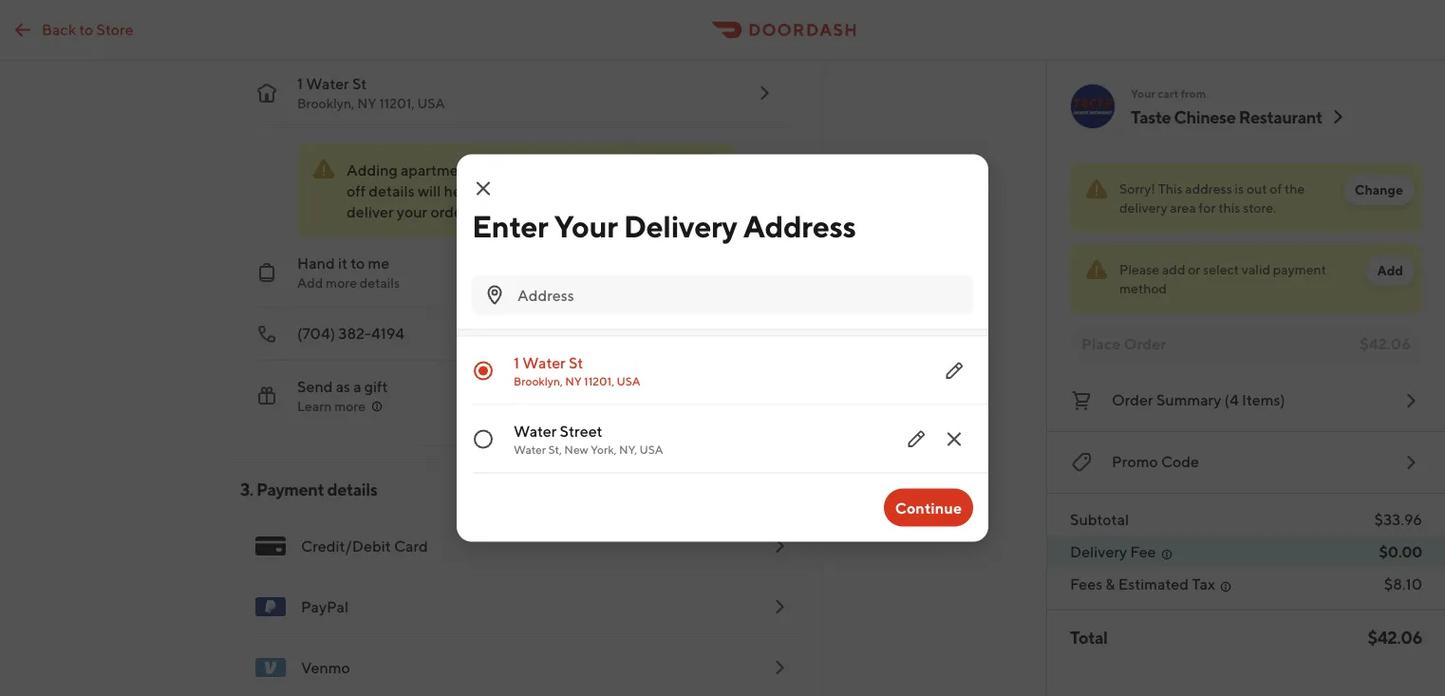 Task type: locate. For each thing, give the bounding box(es) containing it.
4194
[[371, 324, 405, 342]]

brooklyn, for 1 water st brooklyn,  ny 11201,  usa
[[297, 95, 355, 111]]

enter
[[472, 209, 549, 244]]

0 horizontal spatial add
[[297, 275, 323, 291]]

cart
[[1158, 86, 1179, 100]]

3. payment
[[240, 479, 324, 499]]

new
[[565, 443, 589, 456]]

items)
[[1243, 391, 1286, 409]]

0 vertical spatial details
[[369, 182, 415, 200]]

york,
[[591, 443, 617, 456]]

drop
[[562, 161, 595, 179]]

off
[[347, 182, 366, 200]]

1 for 1 water st brooklyn, ny 11201, usa
[[514, 353, 520, 371]]

0 horizontal spatial st
[[352, 75, 367, 93]]

fees & estimated
[[1071, 575, 1189, 593]]

1 vertical spatial details
[[360, 275, 400, 291]]

1 add new payment method image from the top
[[769, 596, 791, 618]]

details for more
[[360, 275, 400, 291]]

add down change button
[[1378, 263, 1404, 278]]

0 vertical spatial order
[[1124, 335, 1167, 353]]

0 vertical spatial 11201,
[[379, 95, 415, 111]]

delivery
[[1120, 200, 1168, 216]]

close enter your delivery address image
[[472, 177, 495, 200]]

adding apartment number and drop off details will help dashers efficiently deliver your order. status
[[297, 143, 734, 238]]

delivery down subtotal at the bottom right of page
[[1071, 543, 1128, 561]]

status
[[1071, 163, 1423, 233], [1071, 244, 1423, 314]]

(704) 382-4194
[[297, 324, 405, 342]]

0 horizontal spatial 11201,
[[379, 95, 415, 111]]

details
[[369, 182, 415, 200], [360, 275, 400, 291], [327, 479, 377, 499]]

help
[[444, 182, 475, 200]]

1 vertical spatial order
[[1112, 391, 1154, 409]]

ny
[[357, 95, 377, 111], [565, 375, 582, 388]]

details inside 'adding apartment number and drop off details will help dashers efficiently deliver your order.'
[[369, 182, 415, 200]]

0 horizontal spatial ny
[[357, 95, 377, 111]]

water inside 1 water st brooklyn, ny 11201, usa
[[523, 353, 566, 371]]

details down me
[[360, 275, 400, 291]]

st inside 1 water st brooklyn,  ny 11201,  usa
[[352, 75, 367, 93]]

1 vertical spatial 11201,
[[584, 375, 615, 388]]

382-
[[338, 324, 371, 342]]

ny,
[[619, 443, 637, 456]]

1 horizontal spatial to
[[351, 254, 365, 272]]

usa inside 1 water st brooklyn,  ny 11201,  usa
[[418, 95, 445, 111]]

order right place
[[1124, 335, 1167, 353]]

0 vertical spatial more
[[326, 275, 357, 291]]

1 status from the top
[[1071, 163, 1423, 233]]

a
[[354, 378, 362, 396]]

11201, inside 1 water st brooklyn, ny 11201, usa
[[584, 375, 615, 388]]

1
[[297, 75, 303, 93], [514, 353, 520, 371]]

1 inside 1 water st brooklyn,  ny 11201,  usa
[[297, 75, 303, 93]]

11201, up adding
[[379, 95, 415, 111]]

11201, for 1 water st brooklyn,  ny 11201,  usa
[[379, 95, 415, 111]]

edit 1 water st from saved addresses image
[[943, 360, 966, 382]]

order
[[1124, 335, 1167, 353], [1112, 391, 1154, 409]]

brooklyn, inside 1 water st brooklyn,  ny 11201,  usa
[[297, 95, 355, 111]]

1 horizontal spatial 1
[[514, 353, 520, 371]]

2 vertical spatial usa
[[640, 443, 664, 456]]

1 horizontal spatial ny
[[565, 375, 582, 388]]

back
[[42, 20, 76, 38]]

learn
[[297, 399, 332, 414]]

more
[[326, 275, 357, 291], [335, 399, 366, 414]]

ny inside 1 water st brooklyn,  ny 11201,  usa
[[357, 95, 377, 111]]

0 vertical spatial option group
[[297, 0, 791, 43]]

brooklyn, down (704) 382-4194 button
[[514, 375, 563, 388]]

details up credit/debit
[[327, 479, 377, 499]]

menu
[[240, 516, 807, 696]]

0 vertical spatial delivery
[[624, 209, 738, 244]]

brooklyn, for 1 water st brooklyn, ny 11201, usa
[[514, 375, 563, 388]]

place order
[[1082, 335, 1167, 353]]

sorry! this address is out of the delivery area for this store.
[[1120, 181, 1306, 216]]

send
[[297, 378, 333, 396]]

0 horizontal spatial 1
[[297, 75, 303, 93]]

promo code button
[[1071, 447, 1423, 478]]

$8.10
[[1385, 575, 1423, 593]]

1 horizontal spatial brooklyn,
[[514, 375, 563, 388]]

to right it on the left top of page
[[351, 254, 365, 272]]

valid
[[1243, 262, 1271, 277]]

11201, up street
[[584, 375, 615, 388]]

add new payment method image
[[769, 596, 791, 618], [769, 656, 791, 679]]

11201, inside 1 water st brooklyn,  ny 11201,  usa
[[379, 95, 415, 111]]

$42.06
[[1361, 335, 1412, 353], [1369, 627, 1423, 647]]

your down efficiently on the top left of page
[[554, 209, 618, 244]]

details inside hand it to me add more details
[[360, 275, 400, 291]]

1 inside 1 water st brooklyn, ny 11201, usa
[[514, 353, 520, 371]]

your up taste
[[1131, 86, 1156, 100]]

please add or select valid payment method
[[1120, 262, 1327, 296]]

water street water st, new york, ny, usa
[[514, 422, 664, 456]]

usa right ny,
[[640, 443, 664, 456]]

more down it on the left top of page
[[326, 275, 357, 291]]

1 vertical spatial delivery
[[1071, 543, 1128, 561]]

back to store
[[42, 20, 134, 38]]

1 vertical spatial st
[[569, 353, 584, 371]]

11201,
[[379, 95, 415, 111], [584, 375, 615, 388]]

address
[[744, 209, 857, 244]]

2 add new payment method image from the top
[[769, 656, 791, 679]]

ny up adding
[[357, 95, 377, 111]]

more inside hand it to me add more details
[[326, 275, 357, 291]]

(704)
[[297, 324, 335, 342]]

your
[[397, 203, 428, 221]]

learn more
[[297, 399, 366, 414]]

add
[[1378, 263, 1404, 278], [297, 275, 323, 291]]

st,
[[549, 443, 562, 456]]

$33.96
[[1375, 511, 1423, 529]]

taste
[[1131, 106, 1172, 127]]

st
[[352, 75, 367, 93], [569, 353, 584, 371]]

delivery up address text box
[[624, 209, 738, 244]]

more down as
[[335, 399, 366, 414]]

(4
[[1225, 391, 1240, 409]]

remove water street from saved addresses image
[[943, 428, 966, 451]]

order.
[[431, 203, 471, 221]]

usa inside 1 water st brooklyn, ny 11201, usa
[[617, 375, 641, 388]]

0 vertical spatial add new payment method image
[[769, 596, 791, 618]]

st up street
[[569, 353, 584, 371]]

usa for 1 water st brooklyn,  ny 11201,  usa
[[418, 95, 445, 111]]

delivery
[[624, 209, 738, 244], [1071, 543, 1128, 561]]

brooklyn, inside 1 water st brooklyn, ny 11201, usa
[[514, 375, 563, 388]]

restaurant
[[1240, 106, 1323, 127]]

ny inside 1 water st brooklyn, ny 11201, usa
[[565, 375, 582, 388]]

1 vertical spatial add new payment method image
[[769, 656, 791, 679]]

2 status from the top
[[1071, 244, 1423, 314]]

ny up street
[[565, 375, 582, 388]]

0 vertical spatial to
[[79, 20, 93, 38]]

0 horizontal spatial brooklyn,
[[297, 95, 355, 111]]

street
[[560, 422, 603, 440]]

0 vertical spatial ny
[[357, 95, 377, 111]]

your
[[1131, 86, 1156, 100], [554, 209, 618, 244]]

1 vertical spatial usa
[[617, 375, 641, 388]]

0 vertical spatial brooklyn,
[[297, 95, 355, 111]]

1 vertical spatial option group
[[457, 337, 989, 474]]

hand it to me add more details
[[297, 254, 400, 291]]

usa up apartment in the top of the page
[[418, 95, 445, 111]]

1 vertical spatial more
[[335, 399, 366, 414]]

1 vertical spatial brooklyn,
[[514, 375, 563, 388]]

add down the hand
[[297, 275, 323, 291]]

add inside hand it to me add more details
[[297, 275, 323, 291]]

option group
[[297, 0, 791, 43], [457, 337, 989, 474]]

usa up ny,
[[617, 375, 641, 388]]

1 vertical spatial 1
[[514, 353, 520, 371]]

status containing sorry! this address is out of the delivery area for this store.
[[1071, 163, 1423, 233]]

to right the back
[[79, 20, 93, 38]]

to
[[79, 20, 93, 38], [351, 254, 365, 272]]

1 horizontal spatial 11201,
[[584, 375, 615, 388]]

0 horizontal spatial to
[[79, 20, 93, 38]]

order left summary
[[1112, 391, 1154, 409]]

&
[[1106, 575, 1116, 593]]

none radio edit 1 water st from saved addresses
[[457, 337, 989, 405]]

1 vertical spatial ny
[[565, 375, 582, 388]]

st for 1 water st brooklyn, ny 11201, usa
[[569, 353, 584, 371]]

1 vertical spatial status
[[1071, 244, 1423, 314]]

change
[[1356, 182, 1404, 198]]

None radio
[[457, 337, 989, 405], [457, 405, 989, 474], [457, 405, 989, 474]]

brooklyn,
[[297, 95, 355, 111], [514, 375, 563, 388]]

change button
[[1344, 175, 1416, 205]]

water inside 1 water st brooklyn,  ny 11201,  usa
[[306, 75, 349, 93]]

st up adding
[[352, 75, 367, 93]]

1 vertical spatial your
[[554, 209, 618, 244]]

1 horizontal spatial your
[[1131, 86, 1156, 100]]

$42.06 down $8.10
[[1369, 627, 1423, 647]]

0 vertical spatial 1
[[297, 75, 303, 93]]

details down adding
[[369, 182, 415, 200]]

st inside 1 water st brooklyn, ny 11201, usa
[[569, 353, 584, 371]]

1 vertical spatial to
[[351, 254, 365, 272]]

0 horizontal spatial your
[[554, 209, 618, 244]]

0 vertical spatial st
[[352, 75, 367, 93]]

0 vertical spatial $42.06
[[1361, 335, 1412, 353]]

1 horizontal spatial st
[[569, 353, 584, 371]]

1 horizontal spatial add
[[1378, 263, 1404, 278]]

0 vertical spatial usa
[[418, 95, 445, 111]]

none radio containing 1 water st
[[457, 337, 989, 405]]

efficiently
[[536, 182, 606, 200]]

0 vertical spatial status
[[1071, 163, 1423, 233]]

brooklyn, up adding
[[297, 95, 355, 111]]

from
[[1182, 86, 1207, 100]]

0 vertical spatial your
[[1131, 86, 1156, 100]]

$42.06 down add button
[[1361, 335, 1412, 353]]

add
[[1163, 262, 1186, 277]]



Task type: vqa. For each thing, say whether or not it's contained in the screenshot.
19 to the right
no



Task type: describe. For each thing, give the bounding box(es) containing it.
continue button
[[884, 489, 974, 527]]

1 horizontal spatial delivery
[[1071, 543, 1128, 561]]

card
[[394, 537, 428, 555]]

address
[[1186, 181, 1233, 197]]

place
[[1082, 335, 1121, 353]]

menu containing credit/debit card
[[240, 516, 807, 696]]

dashers
[[478, 182, 533, 200]]

1 vertical spatial $42.06
[[1369, 627, 1423, 647]]

will
[[418, 182, 441, 200]]

gift
[[365, 378, 388, 396]]

store.
[[1244, 200, 1277, 216]]

st for 1 water st brooklyn,  ny 11201,  usa
[[352, 75, 367, 93]]

adding apartment number and drop off details will help dashers efficiently deliver your order. button
[[297, 143, 734, 238]]

option group containing 1 water st
[[457, 337, 989, 474]]

ny for 1 water st brooklyn, ny 11201, usa
[[565, 375, 582, 388]]

add new payment method image
[[769, 535, 791, 558]]

or
[[1189, 262, 1201, 277]]

order inside button
[[1112, 391, 1154, 409]]

usa inside water street water st, new york, ny, usa
[[640, 443, 664, 456]]

taste chinese restaurant
[[1131, 106, 1323, 127]]

send as a gift
[[297, 378, 388, 396]]

is
[[1236, 181, 1245, 197]]

your cart from
[[1131, 86, 1207, 100]]

to inside hand it to me add more details
[[351, 254, 365, 272]]

please
[[1120, 262, 1160, 277]]

order summary (4 items) button
[[1071, 386, 1423, 416]]

edit water street from saved addresses image
[[905, 428, 928, 451]]

show menu image
[[256, 531, 286, 561]]

promo
[[1112, 453, 1159, 471]]

more inside button
[[335, 399, 366, 414]]

apartment
[[401, 161, 473, 179]]

for
[[1199, 200, 1216, 216]]

1 for 1 water st brooklyn,  ny 11201,  usa
[[297, 75, 303, 93]]

add new payment method image for venmo
[[769, 656, 791, 679]]

fee
[[1131, 543, 1157, 561]]

(704) 382-4194 button
[[240, 308, 791, 361]]

number
[[476, 161, 530, 179]]

adding apartment number and drop off details will help dashers efficiently deliver your order.
[[347, 161, 606, 221]]

promo code
[[1112, 453, 1200, 471]]

add button
[[1367, 256, 1416, 286]]

3. payment details
[[240, 479, 377, 499]]

order summary (4 items)
[[1112, 391, 1286, 409]]

fees
[[1071, 575, 1103, 593]]

add new payment method image for paypal
[[769, 596, 791, 618]]

of
[[1271, 181, 1283, 197]]

total
[[1071, 627, 1108, 647]]

it
[[338, 254, 348, 272]]

1 water st brooklyn, ny 11201, usa
[[514, 353, 641, 388]]

payment
[[1274, 262, 1327, 277]]

as
[[336, 378, 351, 396]]

taste chinese restaurant link
[[1131, 105, 1350, 128]]

this
[[1159, 181, 1183, 197]]

paypal
[[301, 598, 349, 616]]

back to store link
[[0, 11, 145, 49]]

this
[[1219, 200, 1241, 216]]

details for off
[[369, 182, 415, 200]]

out
[[1247, 181, 1268, 197]]

$0.00
[[1380, 543, 1423, 561]]

subtotal
[[1071, 511, 1130, 529]]

method
[[1120, 281, 1168, 296]]

status containing please add or select valid payment method
[[1071, 244, 1423, 314]]

enter your delivery address
[[472, 209, 857, 244]]

sorry!
[[1120, 181, 1156, 197]]

1 water st brooklyn,  ny 11201,  usa
[[297, 75, 445, 111]]

usa for 1 water st brooklyn, ny 11201, usa
[[617, 375, 641, 388]]

chinese
[[1175, 106, 1236, 127]]

11201, for 1 water st brooklyn, ny 11201, usa
[[584, 375, 615, 388]]

add inside button
[[1378, 263, 1404, 278]]

Address text field
[[518, 285, 962, 305]]

area
[[1171, 200, 1197, 216]]

learn more button
[[297, 397, 385, 416]]

hand
[[297, 254, 335, 272]]

continue
[[896, 499, 962, 517]]

credit/debit
[[301, 537, 391, 555]]

0 horizontal spatial delivery
[[624, 209, 738, 244]]

and
[[533, 161, 559, 179]]

estimated
[[1119, 575, 1189, 593]]

the
[[1285, 181, 1306, 197]]

summary
[[1157, 391, 1222, 409]]

ny for 1 water st brooklyn,  ny 11201,  usa
[[357, 95, 377, 111]]

2 vertical spatial details
[[327, 479, 377, 499]]

credit/debit card
[[301, 537, 428, 555]]

adding
[[347, 161, 398, 179]]

select
[[1204, 262, 1240, 277]]

code
[[1162, 453, 1200, 471]]

tax
[[1192, 575, 1216, 593]]



